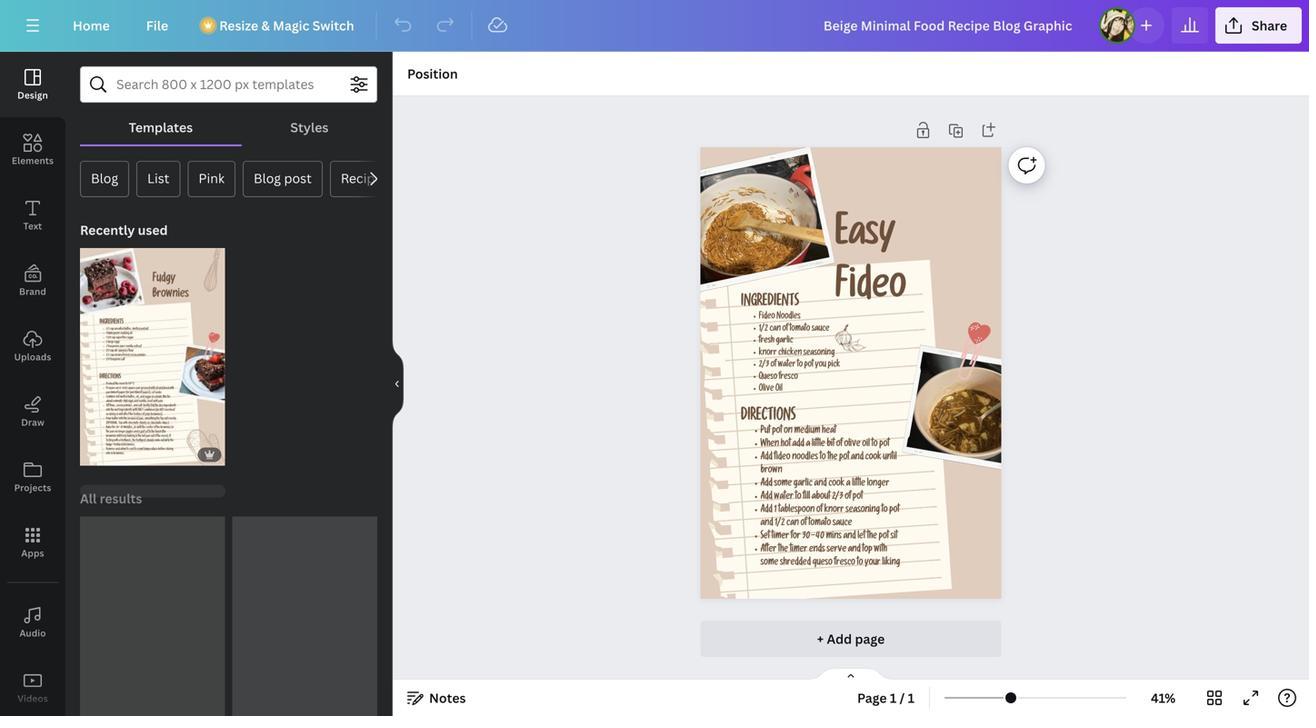 Task type: describe. For each thing, give the bounding box(es) containing it.
position button
[[400, 59, 465, 88]]

to left your
[[857, 559, 863, 569]]

to inside fideo noodles 1/2 can of tomato sauce fresh garlic knorr chicken seasoning 2/3 of water to pot you pick queso fresco olive oil
[[797, 361, 803, 370]]

2/3 inside put pot on medium heat when hot add a little bit of olive oil to pot add fideo noodles to the pot and cook until brown add some garlic and cook a little longer add water to fill about 2/3 of pot add 1 tablespoon of knorr seasoning to pot and 1/2 can of tomato sauce set timer for 30-40 mins and let the pot sit after the timer ends serve and top with some shredded queso fresco to your liking
[[832, 493, 843, 503]]

let
[[858, 532, 865, 542]]

1 vertical spatial a
[[846, 480, 850, 489]]

add
[[792, 440, 804, 450]]

blog for blog
[[91, 170, 118, 187]]

uploads button
[[0, 314, 65, 379]]

home
[[73, 17, 110, 34]]

draw button
[[0, 379, 65, 445]]

0 vertical spatial the
[[828, 453, 838, 463]]

brown
[[761, 467, 782, 476]]

of up 30-
[[801, 519, 807, 529]]

queso
[[812, 559, 833, 569]]

file button
[[132, 7, 183, 44]]

fresh
[[759, 337, 774, 346]]

tablespoon
[[778, 506, 815, 516]]

2 vertical spatial the
[[778, 546, 788, 555]]

bit
[[827, 440, 835, 450]]

page 1 / 1
[[857, 690, 915, 707]]

+
[[817, 631, 824, 648]]

knorr inside put pot on medium heat when hot add a little bit of olive oil to pot add fideo noodles to the pot and cook until brown add some garlic and cook a little longer add water to fill about 2/3 of pot add 1 tablespoon of knorr seasoning to pot and 1/2 can of tomato sauce set timer for 30-40 mins and let the pot sit after the timer ends serve and top with some shredded queso fresco to your liking
[[824, 506, 844, 516]]

&
[[261, 17, 270, 34]]

recently
[[80, 221, 135, 239]]

41%
[[1151, 690, 1176, 707]]

blog for blog post
[[254, 170, 281, 187]]

projects button
[[0, 445, 65, 510]]

0 horizontal spatial little
[[812, 440, 825, 450]]

to right oil
[[872, 440, 878, 450]]

pink button
[[188, 161, 235, 197]]

beige minimal food recipe card blog graphic image
[[232, 517, 377, 716]]

blog button
[[80, 161, 129, 197]]

pick
[[828, 361, 840, 370]]

and left the top
[[848, 546, 861, 555]]

ends
[[809, 546, 825, 555]]

0 vertical spatial a
[[806, 440, 810, 450]]

switch
[[313, 17, 354, 34]]

water inside fideo noodles 1/2 can of tomato sauce fresh garlic knorr chicken seasoning 2/3 of water to pot you pick queso fresco olive oil
[[778, 361, 796, 370]]

ingredients
[[741, 296, 799, 311]]

shredded
[[780, 559, 811, 569]]

easy
[[835, 219, 896, 258]]

fideo noodles 1/2 can of tomato sauce fresh garlic knorr chicken seasoning 2/3 of water to pot you pick queso fresco olive oil
[[759, 313, 840, 394]]

show pages image
[[807, 667, 895, 682]]

resize & magic switch
[[219, 17, 354, 34]]

put
[[761, 427, 770, 437]]

40
[[816, 532, 824, 542]]

medium
[[794, 427, 820, 437]]

notes
[[429, 690, 466, 707]]

recently used
[[80, 221, 168, 239]]

to left fill
[[795, 493, 801, 503]]

2 horizontal spatial the
[[867, 532, 877, 542]]

1 vertical spatial little
[[852, 480, 865, 489]]

0 horizontal spatial timer
[[772, 532, 789, 542]]

liking
[[882, 559, 900, 569]]

design button
[[0, 52, 65, 117]]

on
[[784, 427, 793, 437]]

side panel tab list
[[0, 52, 65, 716]]

fresco inside fideo noodles 1/2 can of tomato sauce fresh garlic knorr chicken seasoning 2/3 of water to pot you pick queso fresco olive oil
[[779, 373, 798, 382]]

sauce inside put pot on medium heat when hot add a little bit of olive oil to pot add fideo noodles to the pot and cook until brown add some garlic and cook a little longer add water to fill about 2/3 of pot add 1 tablespoon of knorr seasoning to pot and 1/2 can of tomato sauce set timer for 30-40 mins and let the pot sit after the timer ends serve and top with some shredded queso fresco to your liking
[[833, 519, 852, 529]]

queso
[[759, 373, 777, 382]]

all
[[80, 490, 97, 507]]

beige minimal food recipe blog graphic group
[[80, 237, 225, 466]]

oil
[[775, 385, 783, 394]]

after
[[761, 546, 777, 555]]

when
[[761, 440, 779, 450]]

recipe
[[341, 170, 382, 187]]

elements button
[[0, 117, 65, 183]]

heat
[[822, 427, 836, 437]]

sauce inside fideo noodles 1/2 can of tomato sauce fresh garlic knorr chicken seasoning 2/3 of water to pot you pick queso fresco olive oil
[[812, 325, 829, 334]]

audio button
[[0, 590, 65, 656]]

blog post button
[[243, 161, 323, 197]]

pot up until
[[879, 440, 889, 450]]

text
[[23, 220, 42, 232]]

top
[[862, 546, 872, 555]]

to right noodles
[[820, 453, 826, 463]]

/
[[900, 690, 905, 707]]

mins
[[826, 532, 842, 542]]

pot up the sit
[[889, 506, 899, 516]]

oil
[[862, 440, 870, 450]]

file
[[146, 17, 168, 34]]

water inside put pot on medium heat when hot add a little bit of olive oil to pot add fideo noodles to the pot and cook until brown add some garlic and cook a little longer add water to fill about 2/3 of pot add 1 tablespoon of knorr seasoning to pot and 1/2 can of tomato sauce set timer for 30-40 mins and let the pot sit after the timer ends serve and top with some shredded queso fresco to your liking
[[774, 493, 794, 503]]

of down noodles
[[782, 325, 788, 334]]

page
[[855, 631, 885, 648]]

with
[[874, 546, 887, 555]]

pink
[[199, 170, 225, 187]]

and down olive
[[851, 453, 864, 463]]

can inside put pot on medium heat when hot add a little bit of olive oil to pot add fideo noodles to the pot and cook until brown add some garlic and cook a little longer add water to fill about 2/3 of pot add 1 tablespoon of knorr seasoning to pot and 1/2 can of tomato sauce set timer for 30-40 mins and let the pot sit after the timer ends serve and top with some shredded queso fresco to your liking
[[786, 519, 799, 529]]

fideo for fideo
[[835, 271, 906, 311]]

1 vertical spatial timer
[[790, 546, 807, 555]]

hide image
[[392, 341, 404, 428]]

templates
[[129, 119, 193, 136]]

+ add page button
[[700, 621, 1002, 657]]

longer
[[867, 480, 889, 489]]

apps
[[21, 547, 44, 560]]

pot right about at right
[[853, 493, 863, 503]]

and up set
[[761, 519, 773, 529]]

hot
[[781, 440, 791, 450]]

projects
[[14, 482, 51, 494]]

styles
[[290, 119, 329, 136]]

1 vertical spatial some
[[761, 559, 778, 569]]

Search 800 x 1200 px templates search field
[[116, 67, 341, 102]]



Task type: vqa. For each thing, say whether or not it's contained in the screenshot.
Design button
yes



Task type: locate. For each thing, give the bounding box(es) containing it.
2 blog from the left
[[254, 170, 281, 187]]

0 vertical spatial timer
[[772, 532, 789, 542]]

recipe button
[[330, 161, 393, 197]]

pot
[[804, 361, 813, 370], [772, 427, 782, 437], [879, 440, 889, 450], [839, 453, 849, 463], [853, 493, 863, 503], [889, 506, 899, 516], [879, 532, 889, 542]]

30-
[[802, 532, 816, 542]]

blog left the post
[[254, 170, 281, 187]]

seasoning up you
[[803, 349, 835, 358]]

olive
[[759, 385, 774, 394]]

the right let
[[867, 532, 877, 542]]

resize & magic switch button
[[190, 7, 369, 44]]

0 horizontal spatial 2/3
[[759, 361, 769, 370]]

a
[[806, 440, 810, 450], [846, 480, 850, 489]]

1 vertical spatial garlic
[[794, 480, 813, 489]]

share
[[1252, 17, 1287, 34]]

1 right /
[[908, 690, 915, 707]]

add inside button
[[827, 631, 852, 648]]

teal summer skincare blog graphic image
[[80, 517, 225, 716]]

2/3 inside fideo noodles 1/2 can of tomato sauce fresh garlic knorr chicken seasoning 2/3 of water to pot you pick queso fresco olive oil
[[759, 361, 769, 370]]

directions
[[741, 410, 796, 426]]

garlic
[[776, 337, 793, 346], [794, 480, 813, 489]]

fideo
[[835, 271, 906, 311], [759, 313, 775, 322]]

blog inside "button"
[[91, 170, 118, 187]]

water up tablespoon
[[774, 493, 794, 503]]

0 horizontal spatial 1
[[774, 506, 777, 516]]

of right about at right
[[845, 493, 851, 503]]

0 vertical spatial sauce
[[812, 325, 829, 334]]

brand button
[[0, 248, 65, 314]]

0 vertical spatial some
[[774, 480, 792, 489]]

videos button
[[0, 656, 65, 716]]

used
[[138, 221, 168, 239]]

of
[[782, 325, 788, 334], [771, 361, 776, 370], [836, 440, 843, 450], [845, 493, 851, 503], [816, 506, 823, 516], [801, 519, 807, 529]]

beige minimal food recipe card blog graphic group
[[232, 506, 377, 716]]

0 vertical spatial little
[[812, 440, 825, 450]]

can up fresh on the top
[[769, 325, 781, 334]]

noodles
[[777, 313, 801, 322]]

timer right set
[[772, 532, 789, 542]]

1 horizontal spatial timer
[[790, 546, 807, 555]]

share button
[[1216, 7, 1302, 44]]

0 horizontal spatial the
[[778, 546, 788, 555]]

1 inside put pot on medium heat when hot add a little bit of olive oil to pot add fideo noodles to the pot and cook until brown add some garlic and cook a little longer add water to fill about 2/3 of pot add 1 tablespoon of knorr seasoning to pot and 1/2 can of tomato sauce set timer for 30-40 mins and let the pot sit after the timer ends serve and top with some shredded queso fresco to your liking
[[774, 506, 777, 516]]

0 vertical spatial garlic
[[776, 337, 793, 346]]

for
[[791, 532, 801, 542]]

beige minimal food recipe blog graphic image
[[80, 248, 225, 466]]

1 blog from the left
[[91, 170, 118, 187]]

1 horizontal spatial fideo
[[835, 271, 906, 311]]

41% button
[[1134, 684, 1193, 713]]

tomato inside put pot on medium heat when hot add a little bit of olive oil to pot add fideo noodles to the pot and cook until brown add some garlic and cook a little longer add water to fill about 2/3 of pot add 1 tablespoon of knorr seasoning to pot and 1/2 can of tomato sauce set timer for 30-40 mins and let the pot sit after the timer ends serve and top with some shredded queso fresco to your liking
[[808, 519, 831, 529]]

1/2 inside put pot on medium heat when hot add a little bit of olive oil to pot add fideo noodles to the pot and cook until brown add some garlic and cook a little longer add water to fill about 2/3 of pot add 1 tablespoon of knorr seasoning to pot and 1/2 can of tomato sauce set timer for 30-40 mins and let the pot sit after the timer ends serve and top with some shredded queso fresco to your liking
[[775, 519, 785, 529]]

1 vertical spatial water
[[774, 493, 794, 503]]

1 horizontal spatial knorr
[[824, 506, 844, 516]]

1 vertical spatial 1/2
[[775, 519, 785, 529]]

about
[[812, 493, 830, 503]]

to
[[797, 361, 803, 370], [872, 440, 878, 450], [820, 453, 826, 463], [795, 493, 801, 503], [882, 506, 888, 516], [857, 559, 863, 569]]

1 horizontal spatial 1
[[890, 690, 897, 707]]

elements
[[12, 155, 54, 167]]

little left longer
[[852, 480, 865, 489]]

seasoning up let
[[846, 506, 880, 516]]

of right bit
[[836, 440, 843, 450]]

of down about at right
[[816, 506, 823, 516]]

1 vertical spatial can
[[786, 519, 799, 529]]

all results
[[80, 490, 142, 507]]

1 left tablespoon
[[774, 506, 777, 516]]

cook down oil
[[865, 453, 881, 463]]

the down bit
[[828, 453, 838, 463]]

seasoning inside fideo noodles 1/2 can of tomato sauce fresh garlic knorr chicken seasoning 2/3 of water to pot you pick queso fresco olive oil
[[803, 349, 835, 358]]

seasoning inside put pot on medium heat when hot add a little bit of olive oil to pot add fideo noodles to the pot and cook until brown add some garlic and cook a little longer add water to fill about 2/3 of pot add 1 tablespoon of knorr seasoning to pot and 1/2 can of tomato sauce set timer for 30-40 mins and let the pot sit after the timer ends serve and top with some shredded queso fresco to your liking
[[846, 506, 880, 516]]

tomato
[[790, 325, 810, 334], [808, 519, 831, 529]]

sauce
[[812, 325, 829, 334], [833, 519, 852, 529]]

water down chicken
[[778, 361, 796, 370]]

garlic up chicken
[[776, 337, 793, 346]]

until
[[883, 453, 897, 463]]

1 vertical spatial fresco
[[834, 559, 855, 569]]

1 vertical spatial the
[[867, 532, 877, 542]]

tomato down noodles
[[790, 325, 810, 334]]

apps button
[[0, 510, 65, 576]]

fideo down the ingredients
[[759, 313, 775, 322]]

put pot on medium heat when hot add a little bit of olive oil to pot add fideo noodles to the pot and cook until brown add some garlic and cook a little longer add water to fill about 2/3 of pot add 1 tablespoon of knorr seasoning to pot and 1/2 can of tomato sauce set timer for 30-40 mins and let the pot sit after the timer ends serve and top with some shredded queso fresco to your liking
[[761, 427, 901, 569]]

sauce up "mins"
[[833, 519, 852, 529]]

pot down olive
[[839, 453, 849, 463]]

cook
[[865, 453, 881, 463], [828, 480, 845, 489]]

seasoning
[[803, 349, 835, 358], [846, 506, 880, 516]]

some down "brown"
[[774, 480, 792, 489]]

garlic inside fideo noodles 1/2 can of tomato sauce fresh garlic knorr chicken seasoning 2/3 of water to pot you pick queso fresco olive oil
[[776, 337, 793, 346]]

and up about at right
[[814, 480, 827, 489]]

2/3 up queso
[[759, 361, 769, 370]]

post
[[284, 170, 312, 187]]

1 horizontal spatial 1/2
[[775, 519, 785, 529]]

0 horizontal spatial sauce
[[812, 325, 829, 334]]

styles button
[[242, 110, 377, 145]]

knorr down fresh on the top
[[759, 349, 777, 358]]

1/2
[[759, 325, 768, 334], [775, 519, 785, 529]]

brand
[[19, 285, 46, 298]]

blog inside button
[[254, 170, 281, 187]]

0 horizontal spatial seasoning
[[803, 349, 835, 358]]

little
[[812, 440, 825, 450], [852, 480, 865, 489]]

fideo down "easy"
[[835, 271, 906, 311]]

a left longer
[[846, 480, 850, 489]]

the right after
[[778, 546, 788, 555]]

0 horizontal spatial can
[[769, 325, 781, 334]]

blog up recently
[[91, 170, 118, 187]]

teal summer skincare blog graphic group
[[80, 506, 225, 716]]

knorr down about at right
[[824, 506, 844, 516]]

design
[[17, 89, 48, 101]]

1/2 down tablespoon
[[775, 519, 785, 529]]

and
[[851, 453, 864, 463], [814, 480, 827, 489], [761, 519, 773, 529], [843, 532, 856, 542], [848, 546, 861, 555]]

timer down for
[[790, 546, 807, 555]]

set
[[761, 532, 770, 542]]

knorr inside fideo noodles 1/2 can of tomato sauce fresh garlic knorr chicken seasoning 2/3 of water to pot you pick queso fresco olive oil
[[759, 349, 777, 358]]

1 vertical spatial fideo
[[759, 313, 775, 322]]

1 horizontal spatial fresco
[[834, 559, 855, 569]]

1 vertical spatial sauce
[[833, 519, 852, 529]]

2/3 right about at right
[[832, 493, 843, 503]]

your
[[865, 559, 881, 569]]

sit
[[891, 532, 898, 542]]

can inside fideo noodles 1/2 can of tomato sauce fresh garlic knorr chicken seasoning 2/3 of water to pot you pick queso fresco olive oil
[[769, 325, 781, 334]]

fideo for fideo noodles 1/2 can of tomato sauce fresh garlic knorr chicken seasoning 2/3 of water to pot you pick queso fresco olive oil
[[759, 313, 775, 322]]

1/2 inside fideo noodles 1/2 can of tomato sauce fresh garlic knorr chicken seasoning 2/3 of water to pot you pick queso fresco olive oil
[[759, 325, 768, 334]]

results
[[100, 490, 142, 507]]

some
[[774, 480, 792, 489], [761, 559, 778, 569]]

2 horizontal spatial 1
[[908, 690, 915, 707]]

Design title text field
[[809, 7, 1092, 44]]

resize
[[219, 17, 258, 34]]

fill
[[803, 493, 810, 503]]

0 horizontal spatial 1/2
[[759, 325, 768, 334]]

magic
[[273, 17, 310, 34]]

sauce up you
[[812, 325, 829, 334]]

fresco inside put pot on medium heat when hot add a little bit of olive oil to pot add fideo noodles to the pot and cook until brown add some garlic and cook a little longer add water to fill about 2/3 of pot add 1 tablespoon of knorr seasoning to pot and 1/2 can of tomato sauce set timer for 30-40 mins and let the pot sit after the timer ends serve and top with some shredded queso fresco to your liking
[[834, 559, 855, 569]]

draw
[[21, 416, 44, 429]]

garlic up fill
[[794, 480, 813, 489]]

0 horizontal spatial blog
[[91, 170, 118, 187]]

2/3
[[759, 361, 769, 370], [832, 493, 843, 503]]

of up queso
[[771, 361, 776, 370]]

1 horizontal spatial 2/3
[[832, 493, 843, 503]]

1 horizontal spatial little
[[852, 480, 865, 489]]

templates button
[[80, 110, 242, 145]]

main menu bar
[[0, 0, 1309, 52]]

tomato inside fideo noodles 1/2 can of tomato sauce fresh garlic knorr chicken seasoning 2/3 of water to pot you pick queso fresco olive oil
[[790, 325, 810, 334]]

0 vertical spatial seasoning
[[803, 349, 835, 358]]

a right add
[[806, 440, 810, 450]]

can
[[769, 325, 781, 334], [786, 519, 799, 529]]

you
[[815, 361, 826, 370]]

0 vertical spatial cook
[[865, 453, 881, 463]]

0 vertical spatial fideo
[[835, 271, 906, 311]]

to down chicken
[[797, 361, 803, 370]]

can up for
[[786, 519, 799, 529]]

add
[[761, 453, 772, 463], [761, 480, 772, 489], [761, 493, 772, 503], [761, 506, 772, 516], [827, 631, 852, 648]]

water
[[778, 361, 796, 370], [774, 493, 794, 503]]

1 horizontal spatial the
[[828, 453, 838, 463]]

1 horizontal spatial cook
[[865, 453, 881, 463]]

to down longer
[[882, 506, 888, 516]]

and left let
[[843, 532, 856, 542]]

tomato up 40
[[808, 519, 831, 529]]

1 vertical spatial knorr
[[824, 506, 844, 516]]

0 horizontal spatial a
[[806, 440, 810, 450]]

fideo
[[774, 453, 790, 463]]

1 left /
[[890, 690, 897, 707]]

fresco down serve
[[834, 559, 855, 569]]

1 horizontal spatial blog
[[254, 170, 281, 187]]

blog post
[[254, 170, 312, 187]]

olive
[[844, 440, 861, 450]]

cook up about at right
[[828, 480, 845, 489]]

1 vertical spatial 2/3
[[832, 493, 843, 503]]

fresco up oil
[[779, 373, 798, 382]]

position
[[407, 65, 458, 82]]

0 vertical spatial water
[[778, 361, 796, 370]]

garlic inside put pot on medium heat when hot add a little bit of olive oil to pot add fideo noodles to the pot and cook until brown add some garlic and cook a little longer add water to fill about 2/3 of pot add 1 tablespoon of knorr seasoning to pot and 1/2 can of tomato sauce set timer for 30-40 mins and let the pot sit after the timer ends serve and top with some shredded queso fresco to your liking
[[794, 480, 813, 489]]

1 vertical spatial cook
[[828, 480, 845, 489]]

some down after
[[761, 559, 778, 569]]

1 vertical spatial tomato
[[808, 519, 831, 529]]

list button
[[136, 161, 180, 197]]

0 horizontal spatial knorr
[[759, 349, 777, 358]]

serve
[[827, 546, 846, 555]]

1 horizontal spatial sauce
[[833, 519, 852, 529]]

pot left on on the right bottom of page
[[772, 427, 782, 437]]

1
[[774, 506, 777, 516], [890, 690, 897, 707], [908, 690, 915, 707]]

uploads
[[14, 351, 51, 363]]

audio
[[19, 627, 46, 640]]

text button
[[0, 183, 65, 248]]

0 vertical spatial fresco
[[779, 373, 798, 382]]

videos
[[17, 693, 48, 705]]

1 horizontal spatial seasoning
[[846, 506, 880, 516]]

0 vertical spatial can
[[769, 325, 781, 334]]

1 horizontal spatial a
[[846, 480, 850, 489]]

0 vertical spatial knorr
[[759, 349, 777, 358]]

0 vertical spatial tomato
[[790, 325, 810, 334]]

1 horizontal spatial can
[[786, 519, 799, 529]]

0 vertical spatial 1/2
[[759, 325, 768, 334]]

notes button
[[400, 684, 473, 713]]

1/2 up fresh on the top
[[759, 325, 768, 334]]

pot inside fideo noodles 1/2 can of tomato sauce fresh garlic knorr chicken seasoning 2/3 of water to pot you pick queso fresco olive oil
[[804, 361, 813, 370]]

0 vertical spatial 2/3
[[759, 361, 769, 370]]

+ add page
[[817, 631, 885, 648]]

pot left you
[[804, 361, 813, 370]]

0 horizontal spatial cook
[[828, 480, 845, 489]]

0 horizontal spatial fideo
[[759, 313, 775, 322]]

1 vertical spatial seasoning
[[846, 506, 880, 516]]

fideo inside fideo noodles 1/2 can of tomato sauce fresh garlic knorr chicken seasoning 2/3 of water to pot you pick queso fresco olive oil
[[759, 313, 775, 322]]

chicken
[[778, 349, 802, 358]]

timer
[[772, 532, 789, 542], [790, 546, 807, 555]]

0 horizontal spatial fresco
[[779, 373, 798, 382]]

noodles
[[792, 453, 818, 463]]

pot left the sit
[[879, 532, 889, 542]]

little left bit
[[812, 440, 825, 450]]



